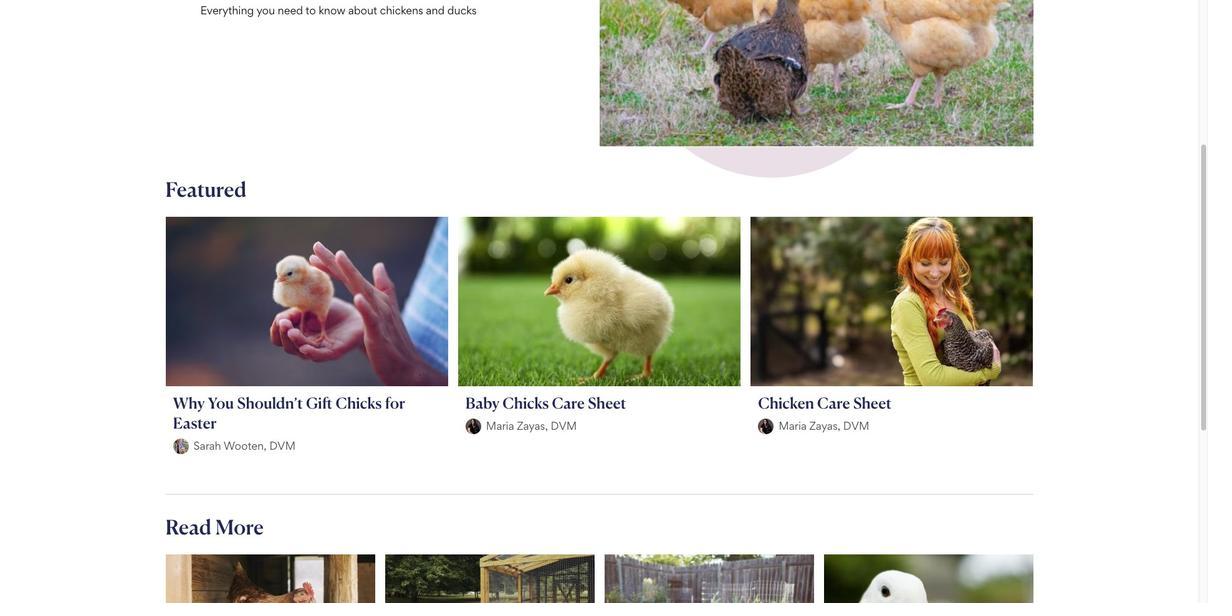 Task type: describe. For each thing, give the bounding box(es) containing it.
2 sheet from the left
[[853, 394, 892, 413]]

sarah wooten, dvm
[[194, 440, 295, 453]]

ducks
[[447, 4, 477, 17]]

know
[[319, 4, 346, 17]]

easter
[[173, 414, 217, 432]]

wooten,
[[224, 440, 267, 453]]

dvm for care
[[551, 420, 577, 433]]

read
[[166, 515, 211, 540]]

chickens
[[380, 4, 423, 17]]

to
[[306, 4, 316, 17]]

everything
[[200, 4, 254, 17]]

featured
[[166, 177, 246, 202]]

shouldn't
[[237, 394, 303, 413]]

and
[[426, 4, 445, 17]]

by image for chicken care sheet
[[758, 419, 774, 434]]

more
[[216, 515, 264, 540]]

chicks inside why you shouldn't gift chicks for easter
[[336, 394, 382, 413]]

maria for baby
[[486, 420, 514, 433]]

chickens and ducks in field image
[[599, 0, 1033, 147]]

chicken care sheet
[[758, 394, 892, 413]]

maria for chicken
[[779, 420, 807, 433]]

you
[[256, 4, 275, 17]]

1 sheet from the left
[[588, 394, 626, 413]]



Task type: vqa. For each thing, say whether or not it's contained in the screenshot.
the rightmost Us
no



Task type: locate. For each thing, give the bounding box(es) containing it.
1 horizontal spatial chicks
[[503, 394, 549, 413]]

1 horizontal spatial care
[[817, 394, 850, 413]]

maria down the chicken
[[779, 420, 807, 433]]

maria zayas, dvm for care
[[779, 420, 869, 433]]

everything you need to know about chickens and ducks
[[200, 4, 477, 17]]

maria zayas, dvm down "baby chicks care sheet"
[[486, 420, 577, 433]]

maria zayas, dvm down the chicken care sheet
[[779, 420, 869, 433]]

1 horizontal spatial maria zayas, dvm
[[779, 420, 869, 433]]

1 horizontal spatial zayas,
[[810, 420, 841, 433]]

0 horizontal spatial maria
[[486, 420, 514, 433]]

1 care from the left
[[552, 394, 585, 413]]

baby chicks care sheet
[[466, 394, 626, 413]]

sheet
[[588, 394, 626, 413], [853, 394, 892, 413]]

dvm down the chicken care sheet
[[843, 420, 869, 433]]

0 horizontal spatial care
[[552, 394, 585, 413]]

chicks
[[336, 394, 382, 413], [503, 394, 549, 413]]

1 horizontal spatial maria
[[779, 420, 807, 433]]

by image left the sarah
[[173, 439, 189, 454]]

1 horizontal spatial dvm
[[551, 420, 577, 433]]

why you shouldn't gift chicks for easter
[[173, 394, 405, 432]]

chicks left for
[[336, 394, 382, 413]]

1 zayas, from the left
[[517, 420, 548, 433]]

zayas, down "baby chicks care sheet"
[[517, 420, 548, 433]]

2 maria from the left
[[779, 420, 807, 433]]

2 zayas, from the left
[[810, 420, 841, 433]]

maria
[[486, 420, 514, 433], [779, 420, 807, 433]]

2 maria zayas, dvm from the left
[[779, 420, 869, 433]]

about
[[348, 4, 377, 17]]

0 horizontal spatial chicks
[[336, 394, 382, 413]]

for
[[385, 394, 405, 413]]

0 horizontal spatial dvm
[[269, 440, 295, 453]]

maria zayas, dvm
[[486, 420, 577, 433], [779, 420, 869, 433]]

1 vertical spatial by image
[[173, 439, 189, 454]]

baby
[[466, 394, 500, 413]]

2 horizontal spatial dvm
[[843, 420, 869, 433]]

care
[[552, 394, 585, 413], [817, 394, 850, 413]]

0 horizontal spatial zayas,
[[517, 420, 548, 433]]

zayas,
[[517, 420, 548, 433], [810, 420, 841, 433]]

gift
[[306, 394, 333, 413]]

1 maria zayas, dvm from the left
[[486, 420, 577, 433]]

zayas, for care
[[810, 420, 841, 433]]

0 horizontal spatial maria zayas, dvm
[[486, 420, 577, 433]]

by image for why you shouldn't gift chicks for easter
[[173, 439, 189, 454]]

0 horizontal spatial by image
[[173, 439, 189, 454]]

sarah
[[194, 440, 221, 453]]

dvm for sheet
[[843, 420, 869, 433]]

chicken
[[758, 394, 814, 413]]

dvm
[[551, 420, 577, 433], [843, 420, 869, 433], [269, 440, 295, 453]]

maria right by image
[[486, 420, 514, 433]]

1 horizontal spatial sheet
[[853, 394, 892, 413]]

1 chicks from the left
[[336, 394, 382, 413]]

2 chicks from the left
[[503, 394, 549, 413]]

0 horizontal spatial sheet
[[588, 394, 626, 413]]

zayas, for chicks
[[517, 420, 548, 433]]

zayas, down the chicken care sheet
[[810, 420, 841, 433]]

dvm down "baby chicks care sheet"
[[551, 420, 577, 433]]

0 vertical spatial by image
[[758, 419, 774, 434]]

by image
[[758, 419, 774, 434], [173, 439, 189, 454]]

read more
[[166, 515, 264, 540]]

why
[[173, 394, 205, 413]]

you
[[208, 394, 234, 413]]

2 care from the left
[[817, 394, 850, 413]]

1 horizontal spatial by image
[[758, 419, 774, 434]]

maria zayas, dvm for chicks
[[486, 420, 577, 433]]

need
[[278, 4, 303, 17]]

dvm down why you shouldn't gift chicks for easter
[[269, 440, 295, 453]]

by image
[[466, 419, 481, 434]]

by image down the chicken
[[758, 419, 774, 434]]

chicks right baby
[[503, 394, 549, 413]]

1 maria from the left
[[486, 420, 514, 433]]

dvm for shouldn't
[[269, 440, 295, 453]]



